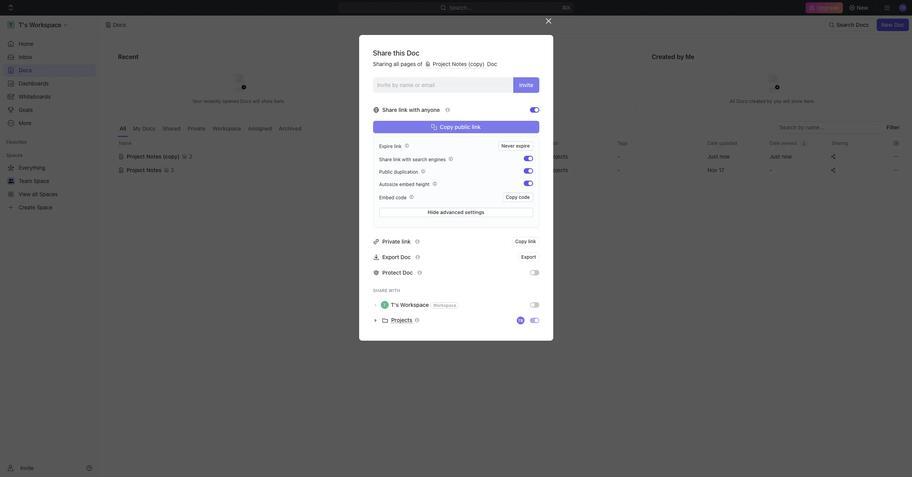 Task type: vqa. For each thing, say whether or not it's contained in the screenshot.
2nd the show
yes



Task type: locate. For each thing, give the bounding box(es) containing it.
0 horizontal spatial (copy)
[[163, 153, 180, 160]]

(copy) inside row
[[163, 153, 180, 160]]

1 horizontal spatial will
[[783, 98, 791, 104]]

sharing left the all on the left
[[373, 61, 392, 67]]

date for date viewed
[[770, 140, 780, 146]]

just down date viewed
[[770, 153, 781, 160]]

will right the opened
[[253, 98, 260, 104]]

never expire
[[502, 143, 530, 149]]

inbox link
[[3, 51, 96, 63]]

0 horizontal spatial just now
[[708, 153, 730, 160]]

project
[[433, 61, 451, 67], [127, 153, 145, 160], [127, 167, 145, 173]]

export doc
[[383, 254, 411, 260]]

private for private link
[[383, 238, 401, 245]]

2 will from the left
[[783, 98, 791, 104]]

(copy)
[[469, 61, 485, 67], [163, 153, 180, 160]]

export for export doc
[[383, 254, 399, 260]]

search...
[[450, 4, 472, 11]]

doc
[[895, 21, 905, 28], [407, 49, 420, 57], [487, 61, 498, 67], [401, 254, 411, 260], [403, 269, 413, 276]]

1 horizontal spatial by
[[768, 98, 773, 104]]

1 horizontal spatial now
[[782, 153, 793, 160]]

0 horizontal spatial private
[[188, 125, 206, 132]]

- for nov
[[618, 167, 620, 173]]

2 horizontal spatial workspace
[[433, 303, 457, 308]]

project notes (copy) up project notes
[[127, 153, 180, 160]]

2 vertical spatial copy
[[516, 238, 527, 244]]

0 horizontal spatial show
[[261, 98, 273, 104]]

show
[[261, 98, 273, 104], [792, 98, 803, 104]]

with left anyone
[[409, 106, 420, 113]]

0 horizontal spatial project notes (copy)
[[127, 153, 180, 160]]

your
[[192, 98, 202, 104]]

doc for export doc
[[401, 254, 411, 260]]

doc inside 'button'
[[895, 21, 905, 28]]

0 vertical spatial project notes (copy)
[[432, 61, 486, 67]]

tab list
[[118, 121, 304, 137]]

created
[[652, 53, 676, 60]]

0 vertical spatial notes
[[452, 61, 467, 67]]

link for share link with search engines
[[393, 157, 401, 162]]

0 horizontal spatial invite
[[20, 465, 34, 471]]

just now down date updated button
[[708, 153, 730, 160]]

0 vertical spatial all
[[730, 98, 736, 104]]

1 vertical spatial all
[[120, 125, 126, 132]]

will right you
[[783, 98, 791, 104]]

embed code
[[379, 195, 408, 201]]

docs inside button
[[142, 125, 155, 132]]

name
[[119, 140, 132, 146]]

by left the me
[[677, 53, 685, 60]]

embed
[[400, 182, 415, 187]]

0 horizontal spatial code
[[396, 195, 407, 201]]

favorites up "spaces"
[[6, 139, 27, 145]]

pages
[[401, 61, 416, 67]]

link up public duplication
[[393, 157, 401, 162]]

project notes (copy) up invite by name or email text box
[[432, 61, 486, 67]]

1 horizontal spatial export
[[522, 254, 536, 260]]

here. up the archived
[[274, 98, 285, 104]]

autosize
[[379, 182, 398, 187]]

this
[[394, 49, 405, 57]]

link
[[399, 106, 408, 113], [472, 123, 481, 130], [394, 143, 402, 149], [393, 157, 401, 162], [402, 238, 411, 245], [529, 238, 536, 244]]

home link
[[3, 38, 96, 50]]

1 here. from the left
[[274, 98, 285, 104]]

date left updated
[[708, 140, 718, 146]]

1 horizontal spatial code
[[519, 194, 530, 200]]

1 horizontal spatial private
[[383, 238, 401, 245]]

new up search docs
[[857, 4, 869, 11]]

you
[[774, 98, 782, 104]]

link up export dropdown button
[[529, 238, 536, 244]]

0 horizontal spatial sharing
[[373, 61, 392, 67]]

0 horizontal spatial just
[[708, 153, 719, 160]]

copy code
[[506, 194, 530, 200]]

show right you
[[792, 98, 803, 104]]

(copy) down shared button
[[163, 153, 180, 160]]

just up the "nov"
[[708, 153, 719, 160]]

0 horizontal spatial by
[[677, 53, 685, 60]]

docs right search
[[856, 21, 870, 28]]

new doc
[[882, 21, 905, 28]]

2 vertical spatial projects
[[392, 317, 413, 323]]

0 horizontal spatial 2
[[171, 167, 174, 173]]

show up assigned
[[261, 98, 273, 104]]

0 horizontal spatial here.
[[274, 98, 285, 104]]

new inside button
[[857, 4, 869, 11]]

0 horizontal spatial new
[[857, 4, 869, 11]]

0 vertical spatial sharing
[[373, 61, 392, 67]]

1 vertical spatial project notes (copy)
[[127, 153, 180, 160]]

2 row from the top
[[108, 149, 903, 164]]

now down date updated button
[[720, 153, 730, 160]]

0 horizontal spatial workspace
[[213, 125, 241, 132]]

project for just now
[[127, 153, 145, 160]]

0 horizontal spatial now
[[720, 153, 730, 160]]

1 horizontal spatial show
[[792, 98, 803, 104]]

created by me
[[652, 53, 695, 60]]

workspace down the opened
[[213, 125, 241, 132]]

0 vertical spatial private
[[188, 125, 206, 132]]

workspace right t's workspace
[[433, 303, 457, 308]]

2 vertical spatial notes
[[146, 167, 162, 173]]

0 horizontal spatial favorites
[[6, 139, 27, 145]]

sharing
[[373, 61, 392, 67], [832, 140, 849, 146]]

docs down inbox
[[19, 67, 32, 73]]

workspace inside button
[[213, 125, 241, 132]]

never expire button
[[499, 141, 533, 151]]

upgrade link
[[806, 2, 843, 13]]

1 cell from the top
[[108, 149, 117, 163]]

2 for project notes
[[171, 167, 174, 173]]

my docs
[[133, 125, 155, 132]]

sharing down the search by name... text field
[[832, 140, 849, 146]]

code for copy code
[[519, 194, 530, 200]]

1 horizontal spatial sharing
[[832, 140, 849, 146]]

new for new
[[857, 4, 869, 11]]

docs right my
[[142, 125, 155, 132]]

0 horizontal spatial date
[[708, 140, 718, 146]]

1 will from the left
[[253, 98, 260, 104]]

sharing inside row
[[832, 140, 849, 146]]

1 horizontal spatial (copy)
[[469, 61, 485, 67]]

tree
[[3, 162, 96, 214]]

project notes (copy)
[[432, 61, 486, 67], [127, 153, 180, 160]]

docs up "recent" at the top left of the page
[[113, 21, 126, 28]]

2 vertical spatial project
[[127, 167, 145, 173]]

link right the expire at left
[[394, 143, 402, 149]]

(copy) left "no favorited docs" image
[[469, 61, 485, 67]]

0 vertical spatial favorites
[[385, 53, 412, 60]]

archived
[[279, 125, 302, 132]]

hide advanced settings
[[428, 209, 485, 215]]

project notes (copy) inside row
[[127, 153, 180, 160]]

share
[[373, 49, 392, 57], [383, 106, 397, 113], [379, 157, 392, 162], [373, 288, 388, 293]]

home
[[19, 40, 34, 47]]

date left the viewed
[[770, 140, 780, 146]]

private right shared
[[188, 125, 206, 132]]

1 horizontal spatial new
[[882, 21, 893, 28]]

1 vertical spatial favorites
[[6, 139, 27, 145]]

share left 'this'
[[373, 49, 392, 57]]

1 row from the top
[[108, 137, 903, 150]]

all
[[730, 98, 736, 104], [120, 125, 126, 132]]

0 vertical spatial copy
[[440, 123, 454, 130]]

just now
[[708, 153, 730, 160], [770, 153, 793, 160]]

here.
[[274, 98, 285, 104], [805, 98, 816, 104]]

1 vertical spatial notes
[[146, 153, 162, 160]]

1 horizontal spatial 2
[[189, 153, 192, 160]]

new doc button
[[877, 19, 910, 31]]

share up the public
[[379, 157, 392, 162]]

1 vertical spatial 2
[[171, 167, 174, 173]]

link for expire link
[[394, 143, 402, 149]]

new right search docs
[[882, 21, 893, 28]]

notes
[[452, 61, 467, 67], [146, 153, 162, 160], [146, 167, 162, 173]]

favorites button
[[3, 138, 30, 147]]

1 horizontal spatial just
[[770, 153, 781, 160]]

2 date from the left
[[770, 140, 780, 146]]

1 vertical spatial projects
[[548, 167, 568, 173]]

Invite by name or email text field
[[378, 79, 511, 91]]

1 vertical spatial private
[[383, 238, 401, 245]]

date
[[708, 140, 718, 146], [770, 140, 780, 146]]

public duplication
[[379, 169, 420, 175]]

all button
[[118, 121, 128, 137]]

height
[[416, 182, 430, 187]]

private up export doc
[[383, 238, 401, 245]]

1 vertical spatial copy
[[506, 194, 518, 200]]

link left anyone
[[399, 106, 408, 113]]

all docs created by you will show here.
[[730, 98, 816, 104]]

with up 't's'
[[389, 288, 401, 293]]

all inside button
[[120, 125, 126, 132]]

sidebar navigation
[[0, 16, 99, 477]]

sharing for sharing
[[832, 140, 849, 146]]

table containing project notes (copy)
[[108, 137, 903, 178]]

docs left created
[[737, 98, 748, 104]]

all left created
[[730, 98, 736, 104]]

date for date updated
[[708, 140, 718, 146]]

copy for copy public link
[[440, 123, 454, 130]]

1 vertical spatial by
[[768, 98, 773, 104]]

t
[[384, 303, 386, 307]]

project up project notes
[[127, 153, 145, 160]]

by left you
[[768, 98, 773, 104]]

your recently opened docs will show here.
[[192, 98, 285, 104]]

1 horizontal spatial just now
[[770, 153, 793, 160]]

1 horizontal spatial all
[[730, 98, 736, 104]]

search
[[413, 157, 428, 162]]

row
[[108, 137, 903, 150], [108, 149, 903, 164], [108, 162, 903, 178]]

favorites up sharing all pages of
[[385, 53, 412, 60]]

date updated
[[708, 140, 738, 146]]

tb
[[518, 318, 523, 323]]

1 vertical spatial (copy)
[[163, 153, 180, 160]]

share up t
[[373, 288, 388, 293]]

1 vertical spatial project
[[127, 153, 145, 160]]

t's
[[391, 301, 399, 308]]

- for just
[[618, 153, 620, 160]]

1 vertical spatial invite
[[20, 465, 34, 471]]

all left my
[[120, 125, 126, 132]]

0 horizontal spatial export
[[383, 254, 399, 260]]

-
[[618, 153, 620, 160], [618, 167, 620, 173], [770, 167, 773, 173]]

0 vertical spatial invite
[[520, 81, 534, 88]]

2 show from the left
[[792, 98, 803, 104]]

now
[[720, 153, 730, 160], [782, 153, 793, 160]]

0 vertical spatial new
[[857, 4, 869, 11]]

export up protect
[[383, 254, 399, 260]]

private
[[188, 125, 206, 132], [383, 238, 401, 245]]

me
[[686, 53, 695, 60]]

1 vertical spatial new
[[882, 21, 893, 28]]

code
[[519, 194, 530, 200], [396, 195, 407, 201]]

workspace
[[213, 125, 241, 132], [401, 301, 429, 308], [433, 303, 457, 308]]

1 horizontal spatial date
[[770, 140, 780, 146]]

2 right project notes
[[171, 167, 174, 173]]

viewed
[[782, 140, 797, 146]]

with up duplication
[[402, 157, 412, 162]]

1 horizontal spatial here.
[[805, 98, 816, 104]]

row containing name
[[108, 137, 903, 150]]

share link with anyone
[[383, 106, 442, 113]]

1 vertical spatial sharing
[[832, 140, 849, 146]]

new inside 'button'
[[882, 21, 893, 28]]

2 down private button
[[189, 153, 192, 160]]

now down date viewed button
[[782, 153, 793, 160]]

with
[[409, 106, 420, 113], [402, 157, 412, 162], [389, 288, 401, 293]]

copy for copy code
[[506, 194, 518, 200]]

export inside dropdown button
[[522, 254, 536, 260]]

projects
[[548, 153, 568, 160], [548, 167, 568, 173], [392, 317, 413, 323]]

1 date from the left
[[708, 140, 718, 146]]

1 horizontal spatial favorites
[[385, 53, 412, 60]]

project up invite by name or email text box
[[433, 61, 451, 67]]

0 vertical spatial projects
[[548, 153, 568, 160]]

private inside button
[[188, 125, 206, 132]]

cell
[[108, 149, 117, 163], [108, 163, 117, 177]]

column header
[[108, 137, 117, 150]]

all for all docs created by you will show here.
[[730, 98, 736, 104]]

export for export
[[522, 254, 536, 260]]

table
[[108, 137, 903, 178]]

workspace up projects 'dropdown button'
[[401, 301, 429, 308]]

tree inside "sidebar" navigation
[[3, 162, 96, 214]]

0 vertical spatial 2
[[189, 153, 192, 160]]

0 vertical spatial with
[[409, 106, 420, 113]]

2 for project notes (copy)
[[189, 153, 192, 160]]

2 cell from the top
[[108, 163, 117, 177]]

just now down date viewed
[[770, 153, 793, 160]]

project down name
[[127, 167, 145, 173]]

here. right you
[[805, 98, 816, 104]]

docs inside button
[[856, 21, 870, 28]]

favorites
[[385, 53, 412, 60], [6, 139, 27, 145]]

3 row from the top
[[108, 162, 903, 178]]

share up expire link
[[383, 106, 397, 113]]

no favorited docs image
[[490, 67, 521, 98]]

1 vertical spatial with
[[402, 157, 412, 162]]

export down "copy link"
[[522, 254, 536, 260]]

link up export doc
[[402, 238, 411, 245]]

0 horizontal spatial all
[[120, 125, 126, 132]]

0 horizontal spatial will
[[253, 98, 260, 104]]



Task type: describe. For each thing, give the bounding box(es) containing it.
assigned button
[[246, 121, 274, 137]]

project for nov 17
[[127, 167, 145, 173]]

duplication
[[394, 169, 419, 175]]

⌘k
[[563, 4, 571, 11]]

opened
[[223, 98, 239, 104]]

0 vertical spatial by
[[677, 53, 685, 60]]

settings
[[465, 209, 485, 215]]

tags
[[618, 140, 628, 146]]

cell for project notes
[[108, 163, 117, 177]]

export button
[[519, 252, 540, 262]]

share with
[[373, 288, 401, 293]]

2 vertical spatial with
[[389, 288, 401, 293]]

copy link
[[516, 238, 536, 244]]

whiteboards
[[19, 93, 51, 100]]

goals
[[19, 106, 33, 113]]

t's workspace
[[391, 301, 429, 308]]

share for share link with anyone
[[383, 106, 397, 113]]

0 vertical spatial project
[[433, 61, 451, 67]]

dashboards
[[19, 80, 49, 87]]

projects button
[[392, 317, 420, 323]]

code for embed code
[[396, 195, 407, 201]]

doc for new doc
[[895, 21, 905, 28]]

1 horizontal spatial workspace
[[401, 301, 429, 308]]

copy for copy link
[[516, 238, 527, 244]]

all for all
[[120, 125, 126, 132]]

protect
[[383, 269, 402, 276]]

expire
[[379, 143, 393, 149]]

sharing for sharing all pages of
[[373, 61, 392, 67]]

with for anyone
[[409, 106, 420, 113]]

archived button
[[277, 121, 304, 137]]

my docs button
[[131, 121, 157, 137]]

Search by name... text field
[[780, 122, 878, 133]]

recently
[[204, 98, 221, 104]]

share link with search engines
[[379, 157, 447, 162]]

1 just from the left
[[708, 153, 719, 160]]

never
[[502, 143, 515, 149]]

date updated button
[[703, 137, 742, 149]]

public
[[455, 123, 471, 130]]

no created by me docs image
[[757, 67, 789, 98]]

protect doc
[[383, 269, 413, 276]]

projects for just
[[548, 153, 568, 160]]

date viewed button
[[766, 137, 809, 149]]

2 just from the left
[[770, 153, 781, 160]]

updated
[[720, 140, 738, 146]]

2 now from the left
[[782, 153, 793, 160]]

1 just now from the left
[[708, 153, 730, 160]]

notes for nov 17
[[146, 167, 162, 173]]

whiteboards link
[[3, 91, 96, 103]]

recent
[[118, 53, 139, 60]]

favorites inside favorites button
[[6, 139, 27, 145]]

projects for nov
[[548, 167, 568, 173]]

share for share with
[[373, 288, 388, 293]]

0 vertical spatial (copy)
[[469, 61, 485, 67]]

row containing project notes (copy)
[[108, 149, 903, 164]]

share this doc
[[373, 49, 420, 57]]

1 show from the left
[[261, 98, 273, 104]]

shared button
[[161, 121, 183, 137]]

embed
[[379, 195, 395, 201]]

1 horizontal spatial invite
[[520, 81, 534, 88]]

row containing project notes
[[108, 162, 903, 178]]

tab list containing all
[[118, 121, 304, 137]]

autosize embed height
[[379, 182, 431, 187]]

anyone
[[422, 106, 440, 113]]

hide
[[428, 209, 439, 215]]

doc for protect doc
[[403, 269, 413, 276]]

docs link
[[3, 64, 96, 77]]

link for copy link
[[529, 238, 536, 244]]

link for private link
[[402, 238, 411, 245]]

share for share this doc
[[373, 49, 392, 57]]

cell for project notes (copy)
[[108, 149, 117, 163]]

advanced
[[441, 209, 464, 215]]

1 horizontal spatial project notes (copy)
[[432, 61, 486, 67]]

copy public link
[[440, 123, 481, 130]]

search docs
[[837, 21, 870, 28]]

column header inside table
[[108, 137, 117, 150]]

sharing all pages of
[[373, 61, 424, 67]]

date viewed
[[770, 140, 797, 146]]

all
[[394, 61, 399, 67]]

assigned
[[248, 125, 272, 132]]

docs right the opened
[[240, 98, 252, 104]]

1 now from the left
[[720, 153, 730, 160]]

project notes
[[127, 167, 162, 173]]

with for search
[[402, 157, 412, 162]]

inbox
[[19, 54, 32, 60]]

created
[[750, 98, 766, 104]]

expire
[[516, 143, 530, 149]]

search docs button
[[826, 19, 874, 31]]

private link
[[383, 238, 411, 245]]

private button
[[186, 121, 208, 137]]

upgrade
[[817, 4, 840, 11]]

17
[[719, 167, 725, 173]]

nov
[[708, 167, 718, 173]]

new for new doc
[[882, 21, 893, 28]]

my
[[133, 125, 141, 132]]

goals link
[[3, 104, 96, 116]]

invite inside "sidebar" navigation
[[20, 465, 34, 471]]

docs inside "sidebar" navigation
[[19, 67, 32, 73]]

location
[[540, 140, 559, 146]]

link for share link with anyone
[[399, 106, 408, 113]]

2 here. from the left
[[805, 98, 816, 104]]

no recent docs image
[[223, 67, 254, 98]]

shared
[[162, 125, 181, 132]]

public
[[379, 169, 393, 175]]

spaces
[[6, 152, 23, 158]]

dashboards link
[[3, 77, 96, 90]]

new button
[[847, 2, 874, 14]]

expire link
[[379, 143, 403, 149]]

notes for just now
[[146, 153, 162, 160]]

share for share link with search engines
[[379, 157, 392, 162]]

engines
[[429, 157, 446, 162]]

workspace button
[[211, 121, 243, 137]]

2 just now from the left
[[770, 153, 793, 160]]

of
[[418, 61, 423, 67]]

link right public
[[472, 123, 481, 130]]

private for private
[[188, 125, 206, 132]]

nov 17
[[708, 167, 725, 173]]



